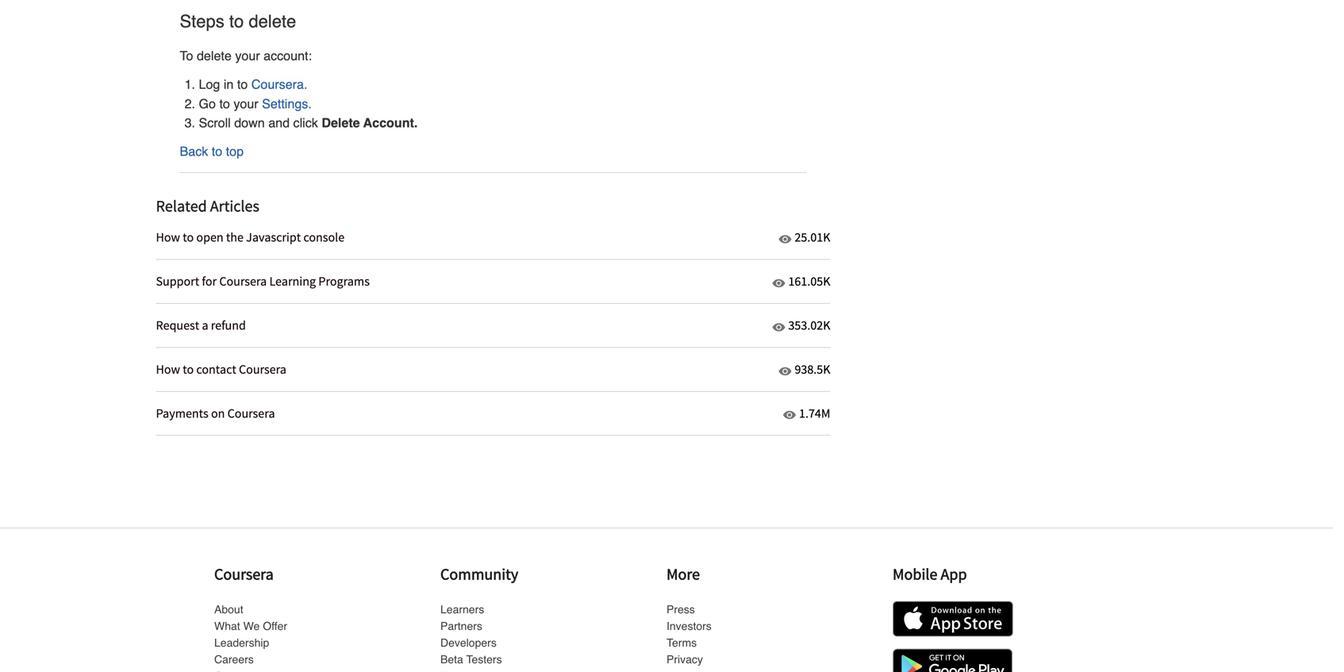 Task type: locate. For each thing, give the bounding box(es) containing it.
0 horizontal spatial delete
[[197, 48, 232, 63]]

1 vertical spatial how
[[156, 362, 180, 377]]

app
[[941, 564, 967, 584]]

2 vertical spatial text default image
[[784, 409, 796, 422]]

we
[[243, 620, 260, 633]]

1 vertical spatial your
[[234, 96, 259, 111]]

careers
[[214, 653, 254, 666]]

0 vertical spatial how
[[156, 230, 180, 245]]

support for coursera learning programs
[[156, 274, 370, 289]]

coursera
[[219, 274, 267, 289], [239, 362, 287, 377], [228, 405, 275, 421], [214, 564, 274, 584]]

support for coursera learning programs link
[[156, 260, 770, 304]]

coursera up about link
[[214, 564, 274, 584]]

console
[[304, 230, 345, 245]]

text default image
[[773, 277, 785, 290], [779, 365, 792, 378], [784, 409, 796, 422]]

1 vertical spatial text default image
[[779, 365, 792, 378]]

delete right to on the left top of the page
[[197, 48, 232, 63]]

text default image left 25.01k
[[779, 233, 792, 246]]

mobile app
[[893, 564, 967, 584]]

to for open
[[183, 230, 194, 245]]

log
[[199, 77, 220, 92]]

your down steps to delete
[[235, 48, 260, 63]]

request
[[156, 318, 199, 333]]

investors link
[[667, 620, 712, 633]]

to for contact
[[183, 362, 194, 377]]

for
[[202, 274, 217, 289]]

down
[[234, 115, 265, 130]]

how for how to contact coursera
[[156, 362, 180, 377]]

0 vertical spatial text default image
[[773, 277, 785, 290]]

to left open
[[183, 230, 194, 245]]

how down request
[[156, 362, 180, 377]]

delete up the account:
[[249, 11, 296, 31]]

coursera right contact
[[239, 362, 287, 377]]

to left top
[[212, 144, 222, 159]]

text default image for 938.5k
[[779, 365, 792, 378]]

about what we offer leadership careers
[[214, 603, 287, 666]]

coursera.
[[251, 77, 308, 92]]

text default image left 353.02k
[[773, 321, 785, 334]]

how to open the javascript console link
[[156, 216, 776, 260]]

text default image left 938.5k
[[779, 365, 792, 378]]

1 vertical spatial text default image
[[773, 321, 785, 334]]

developers link
[[441, 637, 497, 649]]

0 vertical spatial text default image
[[779, 233, 792, 246]]

account
[[363, 115, 414, 130]]

javascript
[[246, 230, 301, 245]]

161.05k
[[789, 274, 831, 289]]

to left contact
[[183, 362, 194, 377]]

text default image
[[779, 233, 792, 246], [773, 321, 785, 334]]

log in to coursera. go to your settings. scroll down and click delete account .
[[199, 77, 418, 130]]

press link
[[667, 603, 695, 616]]

how down the related
[[156, 230, 180, 245]]

1 vertical spatial delete
[[197, 48, 232, 63]]

refund
[[211, 318, 246, 333]]

coursera inside payments on coursera link
[[228, 405, 275, 421]]

back
[[180, 144, 208, 159]]

text default image left 161.05k
[[773, 277, 785, 290]]

go
[[199, 96, 216, 111]]

account:
[[264, 48, 312, 63]]

learners
[[441, 603, 484, 616]]

0 vertical spatial delete
[[249, 11, 296, 31]]

how to open the javascript console
[[156, 230, 345, 245]]

353.02k
[[789, 318, 831, 333]]

learning
[[269, 274, 316, 289]]

back to top link
[[180, 144, 244, 159]]

open
[[196, 230, 224, 245]]

articles
[[210, 196, 259, 216]]

25.01k
[[795, 230, 831, 245]]

partners link
[[441, 620, 483, 633]]

payments
[[156, 405, 209, 421]]

terms
[[667, 637, 697, 649]]

text default image left 1.74m
[[784, 409, 796, 422]]

coursera inside how to contact coursera link
[[239, 362, 287, 377]]

to right steps
[[229, 11, 244, 31]]

coursera right for at left top
[[219, 274, 267, 289]]

beta testers link
[[441, 653, 502, 666]]

2 how from the top
[[156, 362, 180, 377]]

delete
[[249, 11, 296, 31], [197, 48, 232, 63]]

your inside the log in to coursera. go to your settings. scroll down and click delete account .
[[234, 96, 259, 111]]

1 how from the top
[[156, 230, 180, 245]]

how
[[156, 230, 180, 245], [156, 362, 180, 377]]

payments on coursera link
[[156, 392, 780, 436]]

coursera inside support for coursera learning programs link
[[219, 274, 267, 289]]

settings. link
[[262, 96, 312, 111]]

text default image for 353.02k
[[773, 321, 785, 334]]

your up down
[[234, 96, 259, 111]]

to
[[229, 11, 244, 31], [237, 77, 248, 92], [219, 96, 230, 111], [212, 144, 222, 159], [183, 230, 194, 245], [183, 362, 194, 377]]

mobile
[[893, 564, 938, 584]]

to delete your account:
[[180, 48, 312, 63]]

contact
[[196, 362, 236, 377]]

more
[[667, 564, 700, 584]]

coursera right on
[[228, 405, 275, 421]]

how to contact coursera
[[156, 362, 287, 377]]

your
[[235, 48, 260, 63], [234, 96, 259, 111]]

click
[[293, 115, 318, 130]]

leadership link
[[214, 637, 269, 649]]



Task type: vqa. For each thing, say whether or not it's contained in the screenshot.


Task type: describe. For each thing, give the bounding box(es) containing it.
steps
[[180, 11, 224, 31]]

testers
[[466, 653, 502, 666]]

how to contact coursera link
[[156, 348, 776, 392]]

what we offer link
[[214, 620, 287, 633]]

learners partners developers beta testers
[[441, 603, 502, 666]]

investors
[[667, 620, 712, 633]]

beta
[[441, 653, 463, 666]]

about link
[[214, 603, 243, 616]]

on
[[211, 405, 225, 421]]

how for how to open the javascript console
[[156, 230, 180, 245]]

to for delete
[[229, 11, 244, 31]]

to
[[180, 48, 193, 63]]

text default image for 1.74m
[[784, 409, 796, 422]]

request a refund link
[[156, 304, 770, 348]]

0 vertical spatial your
[[235, 48, 260, 63]]

about
[[214, 603, 243, 616]]

leadership
[[214, 637, 269, 649]]

back to top
[[180, 144, 244, 159]]

related
[[156, 196, 207, 216]]

to right go
[[219, 96, 230, 111]]

partners
[[441, 620, 483, 633]]

and
[[268, 115, 290, 130]]

delete
[[322, 115, 360, 130]]

a
[[202, 318, 208, 333]]

support
[[156, 274, 199, 289]]

1.74m
[[799, 405, 831, 421]]

privacy link
[[667, 653, 703, 666]]

in
[[224, 77, 234, 92]]

related articles
[[156, 196, 259, 216]]

developers
[[441, 637, 497, 649]]

press
[[667, 603, 695, 616]]

learners link
[[441, 603, 484, 616]]

coursera. link
[[251, 77, 308, 92]]

to for top
[[212, 144, 222, 159]]

scroll
[[199, 115, 231, 130]]

the
[[226, 230, 244, 245]]

request a refund
[[156, 318, 246, 333]]

privacy
[[667, 653, 703, 666]]

938.5k
[[795, 362, 831, 377]]

payments on coursera
[[156, 405, 275, 421]]

programs
[[319, 274, 370, 289]]

text default image for 25.01k
[[779, 233, 792, 246]]

top
[[226, 144, 244, 159]]

offer
[[263, 620, 287, 633]]

1 horizontal spatial delete
[[249, 11, 296, 31]]

to right in
[[237, 77, 248, 92]]

community
[[441, 564, 519, 584]]

terms link
[[667, 637, 697, 649]]

settings.
[[262, 96, 312, 111]]

press investors terms privacy
[[667, 603, 712, 666]]

what
[[214, 620, 240, 633]]

text default image for 161.05k
[[773, 277, 785, 290]]

.
[[414, 115, 418, 130]]

steps to delete
[[180, 11, 296, 31]]

careers link
[[214, 653, 254, 666]]



